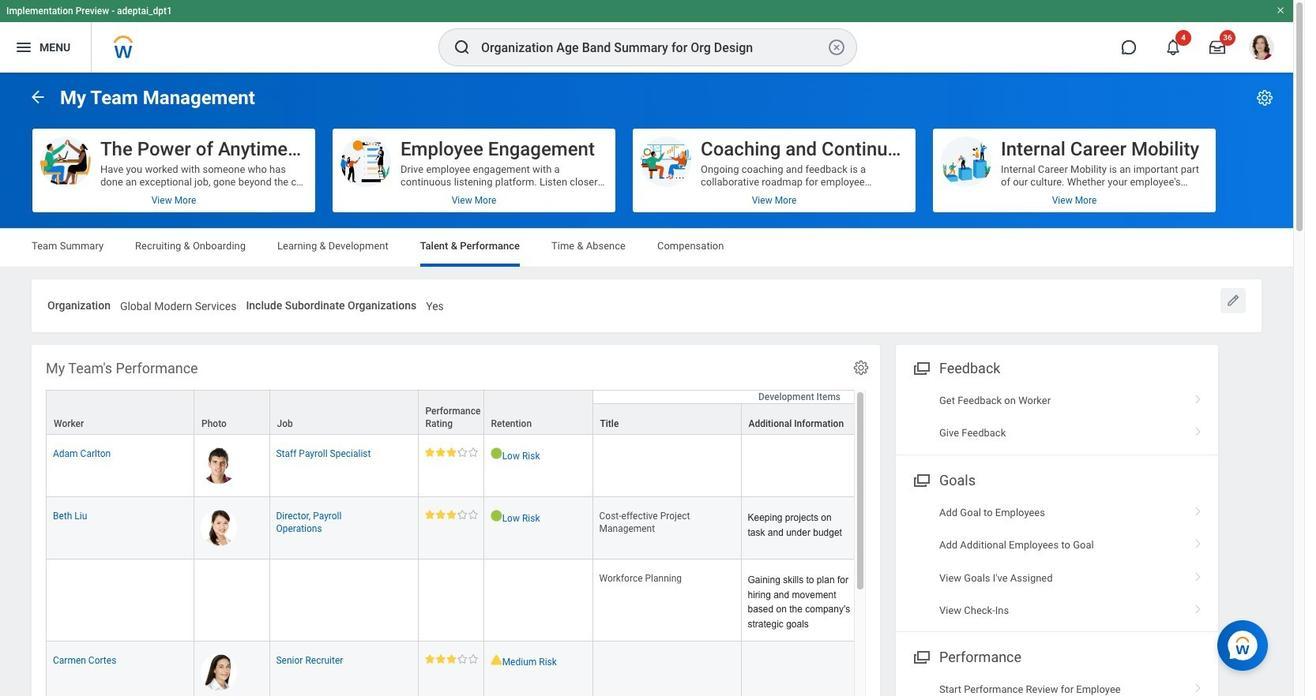 Task type: vqa. For each thing, say whether or not it's contained in the screenshot.
row
yes



Task type: describe. For each thing, give the bounding box(es) containing it.
4 row from the top
[[46, 498, 1007, 560]]

inbox large image
[[1210, 40, 1226, 55]]

2 menu group image from the top
[[910, 469, 932, 490]]

2 this worker has low retention risk. image from the top
[[490, 510, 502, 522]]

5 row from the top
[[46, 560, 1007, 642]]

meets expectations - performance in line with a solid team contributor. image for 2nd this worker has low retention risk. icon from the bottom
[[425, 448, 478, 457]]

this worker has a medium retention risk - possible action needed. element
[[490, 654, 586, 669]]

2 row from the top
[[46, 404, 1007, 435]]

2 this worker has low retention risk. element from the top
[[490, 510, 586, 525]]

search image
[[453, 38, 472, 57]]

previous page image
[[28, 87, 47, 106]]

3 menu group image from the top
[[910, 647, 932, 668]]

chevron right image for 1st 'menu group' icon from the top of the page
[[1188, 422, 1209, 438]]

notifications large image
[[1166, 40, 1181, 55]]

list for 1st 'menu group' icon from the top of the page
[[896, 385, 1218, 450]]

1 menu group image from the top
[[910, 357, 932, 378]]

edit image
[[1226, 293, 1241, 309]]

my team's performance element
[[32, 345, 1007, 697]]

x circle image
[[827, 38, 846, 57]]

employee's photo (carmen cortes) image
[[201, 655, 237, 691]]



Task type: locate. For each thing, give the bounding box(es) containing it.
6 row from the top
[[46, 642, 1007, 697]]

1 vertical spatial menu group image
[[910, 469, 932, 490]]

4 chevron right image from the top
[[1188, 679, 1209, 695]]

configure this page image
[[1256, 88, 1275, 107]]

meets expectations - performance in line with a solid team contributor. image for this worker has a medium retention risk - possible action needed. image
[[425, 655, 478, 664]]

justify image
[[14, 38, 33, 57]]

0 vertical spatial list
[[896, 385, 1218, 450]]

close environment banner image
[[1276, 6, 1286, 15]]

this worker has low retention risk. image
[[490, 448, 502, 460], [490, 510, 502, 522]]

0 vertical spatial this worker has low retention risk. image
[[490, 448, 502, 460]]

1 chevron right image from the top
[[1188, 389, 1209, 405]]

tab list
[[16, 229, 1278, 267]]

2 vertical spatial menu group image
[[910, 647, 932, 668]]

0 vertical spatial chevron right image
[[1188, 422, 1209, 438]]

2 meets expectations - performance in line with a solid team contributor. image from the top
[[425, 510, 478, 520]]

1 meets expectations - performance in line with a solid team contributor. image from the top
[[425, 448, 478, 457]]

menu group image
[[910, 357, 932, 378], [910, 469, 932, 490], [910, 647, 932, 668]]

configure my team's performance image
[[853, 359, 870, 377]]

this worker has low retention risk. element
[[490, 448, 586, 463], [490, 510, 586, 525]]

meets expectations - performance in line with a solid team contributor. image
[[425, 448, 478, 457], [425, 510, 478, 520], [425, 655, 478, 664]]

employee's photo (beth liu) image
[[201, 510, 237, 547]]

1 vertical spatial list
[[896, 497, 1218, 628]]

meets expectations - performance in line with a solid team contributor. image for 1st this worker has low retention risk. icon from the bottom
[[425, 510, 478, 520]]

1 vertical spatial this worker has low retention risk. element
[[490, 510, 586, 525]]

2 vertical spatial chevron right image
[[1188, 534, 1209, 550]]

Search Workday  search field
[[481, 30, 824, 65]]

2 list from the top
[[896, 497, 1218, 628]]

0 vertical spatial menu group image
[[910, 357, 932, 378]]

chevron right image
[[1188, 389, 1209, 405], [1188, 567, 1209, 583], [1188, 600, 1209, 616], [1188, 679, 1209, 695]]

profile logan mcneil image
[[1249, 35, 1275, 63]]

list
[[896, 385, 1218, 450], [896, 497, 1218, 628]]

0 vertical spatial this worker has low retention risk. element
[[490, 448, 586, 463]]

employee's photo (adam carlton) image
[[201, 448, 237, 484]]

column header inside my team's performance element
[[46, 390, 194, 436]]

main content
[[0, 73, 1294, 697]]

2 vertical spatial meets expectations - performance in line with a solid team contributor. image
[[425, 655, 478, 664]]

chevron right image
[[1188, 422, 1209, 438], [1188, 502, 1209, 517], [1188, 534, 1209, 550]]

None text field
[[120, 291, 237, 318]]

3 row from the top
[[46, 435, 1007, 498]]

1 this worker has low retention risk. image from the top
[[490, 448, 502, 460]]

1 list from the top
[[896, 385, 1218, 450]]

1 vertical spatial meets expectations - performance in line with a solid team contributor. image
[[425, 510, 478, 520]]

0 vertical spatial meets expectations - performance in line with a solid team contributor. image
[[425, 448, 478, 457]]

row
[[46, 390, 1007, 436], [46, 404, 1007, 435], [46, 435, 1007, 498], [46, 498, 1007, 560], [46, 560, 1007, 642], [46, 642, 1007, 697]]

3 chevron right image from the top
[[1188, 534, 1209, 550]]

list for 2nd 'menu group' icon from the bottom of the page
[[896, 497, 1218, 628]]

2 chevron right image from the top
[[1188, 502, 1209, 517]]

column header
[[46, 390, 194, 436]]

1 vertical spatial chevron right image
[[1188, 502, 1209, 517]]

3 chevron right image from the top
[[1188, 600, 1209, 616]]

chevron right image for 2nd 'menu group' icon from the bottom of the page
[[1188, 534, 1209, 550]]

banner
[[0, 0, 1294, 73]]

None text field
[[426, 291, 444, 318]]

1 vertical spatial this worker has low retention risk. image
[[490, 510, 502, 522]]

2 chevron right image from the top
[[1188, 567, 1209, 583]]

1 chevron right image from the top
[[1188, 422, 1209, 438]]

cell
[[593, 435, 742, 498], [742, 435, 859, 498], [46, 560, 194, 642], [194, 560, 270, 642], [270, 560, 418, 642], [418, 560, 484, 642], [484, 560, 593, 642], [593, 642, 742, 697], [742, 642, 859, 697]]

1 this worker has low retention risk. element from the top
[[490, 448, 586, 463]]

3 meets expectations - performance in line with a solid team contributor. image from the top
[[425, 655, 478, 664]]

1 row from the top
[[46, 390, 1007, 436]]

this worker has a medium retention risk - possible action needed. image
[[490, 655, 502, 666]]



